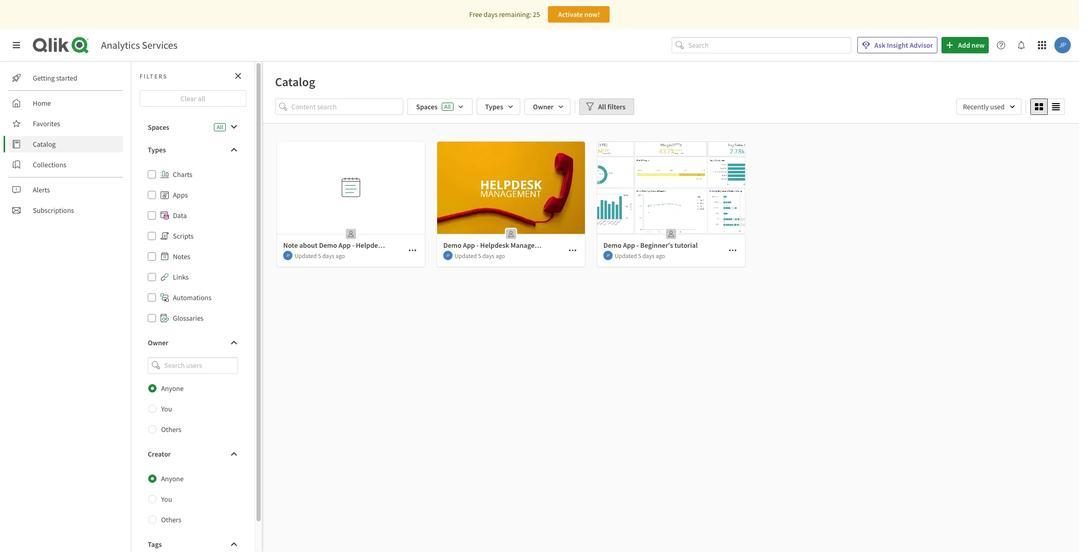 Task type: locate. For each thing, give the bounding box(es) containing it.
close sidebar menu image
[[12, 41, 21, 49]]

1 vertical spatial anyone
[[161, 474, 184, 483]]

recently
[[963, 102, 989, 111]]

1 horizontal spatial james peterson image
[[443, 251, 453, 260]]

ago
[[336, 252, 345, 259], [496, 252, 505, 259], [656, 252, 665, 259]]

getting started
[[33, 73, 77, 83]]

0 horizontal spatial 5
[[318, 252, 321, 259]]

5
[[318, 252, 321, 259], [478, 252, 481, 259], [638, 252, 641, 259]]

0 horizontal spatial qlik sense app image
[[437, 142, 585, 234]]

0 vertical spatial anyone
[[161, 384, 184, 393]]

1 horizontal spatial 5
[[478, 252, 481, 259]]

3 5 from the left
[[638, 252, 641, 259]]

1 horizontal spatial personal element
[[503, 226, 519, 242]]

1 vertical spatial owner button
[[140, 335, 246, 351]]

1 5 from the left
[[318, 252, 321, 259]]

updated for demo app - beginner's tutorial
[[615, 252, 637, 259]]

you inside owner option group
[[161, 404, 172, 413]]

0 vertical spatial owner button
[[524, 99, 571, 115]]

free
[[469, 10, 482, 19]]

1 personal element from the left
[[343, 226, 359, 242]]

demo left beginner's
[[604, 241, 622, 250]]

app for helpdesk
[[463, 241, 475, 250]]

spaces
[[416, 102, 438, 111], [148, 123, 169, 132]]

1 horizontal spatial all
[[444, 103, 451, 110]]

ago for demo app - helpdesk management
[[496, 252, 505, 259]]

2 horizontal spatial james peterson element
[[604, 251, 613, 260]]

1 horizontal spatial demo
[[604, 241, 622, 250]]

- for helpdesk
[[477, 241, 479, 250]]

0 horizontal spatial types button
[[140, 142, 246, 158]]

0 vertical spatial owner
[[533, 102, 554, 111]]

james peterson element
[[283, 251, 293, 260], [443, 251, 453, 260], [604, 251, 613, 260]]

you inside creator option group
[[161, 495, 172, 504]]

updated 5 days ago for demo app - beginner's tutorial
[[615, 252, 665, 259]]

others up creator
[[161, 425, 181, 434]]

app left beginner's
[[623, 241, 635, 250]]

1 vertical spatial you
[[161, 495, 172, 504]]

you for owner option group
[[161, 404, 172, 413]]

0 horizontal spatial app
[[463, 241, 475, 250]]

1 vertical spatial others
[[161, 515, 181, 524]]

others up tags
[[161, 515, 181, 524]]

updated 5 days ago
[[295, 252, 345, 259], [455, 252, 505, 259], [615, 252, 665, 259]]

1 more actions image from the left
[[569, 246, 577, 255]]

1 vertical spatial types
[[148, 145, 166, 154]]

add new
[[958, 41, 985, 50]]

1 updated from the left
[[295, 252, 317, 259]]

anyone down creator
[[161, 474, 184, 483]]

1 horizontal spatial spaces
[[416, 102, 438, 111]]

ask
[[875, 41, 886, 50]]

all
[[598, 102, 606, 111], [444, 103, 451, 110], [217, 123, 223, 131]]

1 horizontal spatial types
[[485, 102, 503, 111]]

activate now!
[[558, 10, 600, 19]]

tags button
[[140, 536, 246, 552]]

1 you from the top
[[161, 404, 172, 413]]

Content search text field
[[292, 99, 403, 115]]

charts
[[173, 170, 192, 179]]

anyone inside owner option group
[[161, 384, 184, 393]]

5 for demo app - beginner's tutorial
[[638, 252, 641, 259]]

0 horizontal spatial demo
[[443, 241, 462, 250]]

days
[[484, 10, 498, 19], [322, 252, 334, 259], [483, 252, 495, 259], [643, 252, 655, 259]]

app for beginner's
[[623, 241, 635, 250]]

1 james peterson image from the left
[[283, 251, 293, 260]]

personal element for demo app - beginner's tutorial
[[663, 226, 680, 242]]

2 more actions image from the left
[[729, 246, 737, 255]]

all inside dropdown button
[[598, 102, 606, 111]]

2 ago from the left
[[496, 252, 505, 259]]

activate
[[558, 10, 583, 19]]

2 horizontal spatial 5
[[638, 252, 641, 259]]

1 horizontal spatial james peterson element
[[443, 251, 453, 260]]

0 horizontal spatial types
[[148, 145, 166, 154]]

1 horizontal spatial owner button
[[524, 99, 571, 115]]

more actions image
[[569, 246, 577, 255], [729, 246, 737, 255]]

3 james peterson element from the left
[[604, 251, 613, 260]]

0 horizontal spatial spaces
[[148, 123, 169, 132]]

owner button
[[524, 99, 571, 115], [140, 335, 246, 351]]

3 personal element from the left
[[663, 226, 680, 242]]

others inside owner option group
[[161, 425, 181, 434]]

0 vertical spatial others
[[161, 425, 181, 434]]

0 horizontal spatial james peterson image
[[283, 251, 293, 260]]

2 horizontal spatial all
[[598, 102, 606, 111]]

others for creator option group
[[161, 515, 181, 524]]

qlik sense app image
[[437, 142, 585, 234], [597, 142, 745, 234]]

types
[[485, 102, 503, 111], [148, 145, 166, 154]]

0 horizontal spatial all
[[217, 123, 223, 131]]

None field
[[140, 357, 246, 374]]

0 horizontal spatial catalog
[[33, 140, 56, 149]]

demo
[[443, 241, 462, 250], [604, 241, 622, 250]]

you down creator
[[161, 495, 172, 504]]

3 updated from the left
[[615, 252, 637, 259]]

2 horizontal spatial updated 5 days ago
[[615, 252, 665, 259]]

getting started link
[[8, 70, 123, 86]]

spaces inside filters region
[[416, 102, 438, 111]]

1 horizontal spatial updated 5 days ago
[[455, 252, 505, 259]]

2 app from the left
[[623, 241, 635, 250]]

new
[[972, 41, 985, 50]]

personal element
[[343, 226, 359, 242], [503, 226, 519, 242], [663, 226, 680, 242]]

1 horizontal spatial more actions image
[[729, 246, 737, 255]]

0 horizontal spatial james peterson element
[[283, 251, 293, 260]]

0 vertical spatial you
[[161, 404, 172, 413]]

1 vertical spatial types button
[[140, 142, 246, 158]]

qlik sense app image for beginner's
[[597, 142, 745, 234]]

others for owner option group
[[161, 425, 181, 434]]

app
[[463, 241, 475, 250], [623, 241, 635, 250]]

2 horizontal spatial ago
[[656, 252, 665, 259]]

james peterson element inside updated 5 days ago link
[[283, 251, 293, 260]]

notes
[[173, 252, 190, 261]]

services
[[142, 38, 177, 51]]

demo for demo app - helpdesk management
[[443, 241, 462, 250]]

add
[[958, 41, 970, 50]]

- for beginner's
[[637, 241, 639, 250]]

3 ago from the left
[[656, 252, 665, 259]]

james peterson image
[[283, 251, 293, 260], [443, 251, 453, 260], [604, 251, 613, 260]]

more actions image right "tutorial"
[[729, 246, 737, 255]]

updated
[[295, 252, 317, 259], [455, 252, 477, 259], [615, 252, 637, 259]]

2 james peterson image from the left
[[443, 251, 453, 260]]

1 horizontal spatial owner
[[533, 102, 554, 111]]

2 personal element from the left
[[503, 226, 519, 242]]

anyone inside creator option group
[[161, 474, 184, 483]]

1 horizontal spatial types button
[[477, 99, 520, 115]]

0 horizontal spatial -
[[477, 241, 479, 250]]

1 ago from the left
[[336, 252, 345, 259]]

1 horizontal spatial -
[[637, 241, 639, 250]]

0 horizontal spatial owner button
[[140, 335, 246, 351]]

2 demo from the left
[[604, 241, 622, 250]]

analytics
[[101, 38, 140, 51]]

1 horizontal spatial app
[[623, 241, 635, 250]]

5 inside updated 5 days ago link
[[318, 252, 321, 259]]

personal element for demo app - helpdesk management
[[503, 226, 519, 242]]

anyone down search users text box
[[161, 384, 184, 393]]

2 james peterson element from the left
[[443, 251, 453, 260]]

more actions image for tutorial
[[729, 246, 737, 255]]

home
[[33, 99, 51, 108]]

links
[[173, 273, 189, 282]]

2 anyone from the top
[[161, 474, 184, 483]]

catalog
[[275, 74, 315, 90], [33, 140, 56, 149]]

- left beginner's
[[637, 241, 639, 250]]

Recently used field
[[956, 99, 1022, 115]]

- left helpdesk
[[477, 241, 479, 250]]

you up creator
[[161, 404, 172, 413]]

1 others from the top
[[161, 425, 181, 434]]

automations
[[173, 293, 211, 302]]

1 vertical spatial spaces
[[148, 123, 169, 132]]

1 horizontal spatial updated
[[455, 252, 477, 259]]

2 you from the top
[[161, 495, 172, 504]]

more actions image right management
[[569, 246, 577, 255]]

james peterson image for demo app - beginner's tutorial
[[604, 251, 613, 260]]

2 others from the top
[[161, 515, 181, 524]]

1 horizontal spatial ago
[[496, 252, 505, 259]]

anyone
[[161, 384, 184, 393], [161, 474, 184, 483]]

2 horizontal spatial personal element
[[663, 226, 680, 242]]

0 horizontal spatial more actions image
[[569, 246, 577, 255]]

3 updated 5 days ago from the left
[[615, 252, 665, 259]]

tags
[[148, 540, 162, 549]]

free days remaining: 25
[[469, 10, 540, 19]]

1 horizontal spatial catalog
[[275, 74, 315, 90]]

2 horizontal spatial james peterson image
[[604, 251, 613, 260]]

2 - from the left
[[637, 241, 639, 250]]

collections
[[33, 160, 66, 169]]

1 qlik sense app image from the left
[[437, 142, 585, 234]]

alerts
[[33, 185, 50, 195]]

ago for demo app - beginner's tutorial
[[656, 252, 665, 259]]

you
[[161, 404, 172, 413], [161, 495, 172, 504]]

1 app from the left
[[463, 241, 475, 250]]

others
[[161, 425, 181, 434], [161, 515, 181, 524]]

favorites
[[33, 119, 60, 128]]

0 horizontal spatial owner
[[148, 338, 168, 347]]

0 vertical spatial spaces
[[416, 102, 438, 111]]

app left helpdesk
[[463, 241, 475, 250]]

2 5 from the left
[[478, 252, 481, 259]]

demo right more actions icon at the left of page
[[443, 241, 462, 250]]

1 demo from the left
[[443, 241, 462, 250]]

ask insight advisor
[[875, 41, 933, 50]]

0 vertical spatial types
[[485, 102, 503, 111]]

1 vertical spatial catalog
[[33, 140, 56, 149]]

apps
[[173, 190, 188, 200]]

2 updated from the left
[[455, 252, 477, 259]]

used
[[990, 102, 1005, 111]]

catalog link
[[8, 136, 123, 152]]

others inside creator option group
[[161, 515, 181, 524]]

2 horizontal spatial updated
[[615, 252, 637, 259]]

2 updated 5 days ago from the left
[[455, 252, 505, 259]]

1 updated 5 days ago from the left
[[295, 252, 345, 259]]

catalog inside catalog link
[[33, 140, 56, 149]]

2 qlik sense app image from the left
[[597, 142, 745, 234]]

1 - from the left
[[477, 241, 479, 250]]

1 james peterson element from the left
[[283, 251, 293, 260]]

0 horizontal spatial updated 5 days ago
[[295, 252, 345, 259]]

1 horizontal spatial qlik sense app image
[[597, 142, 745, 234]]

owner
[[533, 102, 554, 111], [148, 338, 168, 347]]

0 horizontal spatial personal element
[[343, 226, 359, 242]]

1 anyone from the top
[[161, 384, 184, 393]]

-
[[477, 241, 479, 250], [637, 241, 639, 250]]

types button
[[477, 99, 520, 115], [140, 142, 246, 158]]

activate now! link
[[548, 6, 610, 23]]

3 james peterson image from the left
[[604, 251, 613, 260]]

0 horizontal spatial updated
[[295, 252, 317, 259]]

ask insight advisor button
[[858, 37, 938, 53]]

0 horizontal spatial ago
[[336, 252, 345, 259]]



Task type: vqa. For each thing, say whether or not it's contained in the screenshot.
Cases inside menu item
no



Task type: describe. For each thing, give the bounding box(es) containing it.
add new button
[[942, 37, 989, 53]]

updated 5 days ago for demo app - helpdesk management
[[455, 252, 505, 259]]

helpdesk
[[480, 241, 509, 250]]

Search users text field
[[162, 357, 226, 374]]

scripts
[[173, 231, 194, 241]]

qlik sense app image for helpdesk
[[437, 142, 585, 234]]

types inside filters region
[[485, 102, 503, 111]]

james peterson image
[[1055, 37, 1071, 53]]

more actions image
[[409, 246, 417, 255]]

advisor
[[910, 41, 933, 50]]

switch view group
[[1031, 99, 1065, 115]]

you for creator option group
[[161, 495, 172, 504]]

all filters button
[[579, 99, 634, 115]]

filters region
[[263, 96, 1079, 123]]

navigation pane element
[[0, 66, 131, 223]]

owner button inside filters region
[[524, 99, 571, 115]]

demo app - beginner's tutorial
[[604, 241, 698, 250]]

updated inside updated 5 days ago link
[[295, 252, 317, 259]]

james peterson element for demo app - helpdesk management
[[443, 251, 453, 260]]

anyone for owner option group
[[161, 384, 184, 393]]

25
[[533, 10, 540, 19]]

more actions image for management
[[569, 246, 577, 255]]

filters
[[140, 72, 168, 80]]

Search text field
[[688, 37, 852, 54]]

getting
[[33, 73, 55, 83]]

anyone for creator option group
[[161, 474, 184, 483]]

creator button
[[140, 446, 246, 462]]

insight
[[887, 41, 908, 50]]

data
[[173, 211, 187, 220]]

tutorial
[[675, 241, 698, 250]]

subscriptions
[[33, 206, 74, 215]]

glossaries
[[173, 314, 204, 323]]

recently used
[[963, 102, 1005, 111]]

beginner's
[[640, 241, 673, 250]]

subscriptions link
[[8, 202, 123, 219]]

analytics services element
[[101, 38, 177, 51]]

management
[[511, 241, 551, 250]]

home link
[[8, 95, 123, 111]]

now!
[[584, 10, 600, 19]]

demo app - helpdesk management
[[443, 241, 551, 250]]

searchbar element
[[672, 37, 852, 54]]

remaining:
[[499, 10, 532, 19]]

days inside updated 5 days ago link
[[322, 252, 334, 259]]

personal element inside updated 5 days ago link
[[343, 226, 359, 242]]

demo for demo app - beginner's tutorial
[[604, 241, 622, 250]]

started
[[56, 73, 77, 83]]

analytics services
[[101, 38, 177, 51]]

updated 5 days ago link
[[277, 142, 425, 267]]

updated for demo app - helpdesk management
[[455, 252, 477, 259]]

0 vertical spatial types button
[[477, 99, 520, 115]]

all filters
[[598, 102, 626, 111]]

creator option group
[[140, 468, 246, 530]]

filters
[[608, 102, 626, 111]]

owner option group
[[140, 378, 246, 440]]

james peterson image for demo app - helpdesk management
[[443, 251, 453, 260]]

owner inside filters region
[[533, 102, 554, 111]]

collections link
[[8, 157, 123, 173]]

0 vertical spatial catalog
[[275, 74, 315, 90]]

alerts link
[[8, 182, 123, 198]]

creator
[[148, 449, 171, 459]]

james peterson element for demo app - beginner's tutorial
[[604, 251, 613, 260]]

1 vertical spatial owner
[[148, 338, 168, 347]]

favorites link
[[8, 115, 123, 132]]

5 for demo app - helpdesk management
[[478, 252, 481, 259]]



